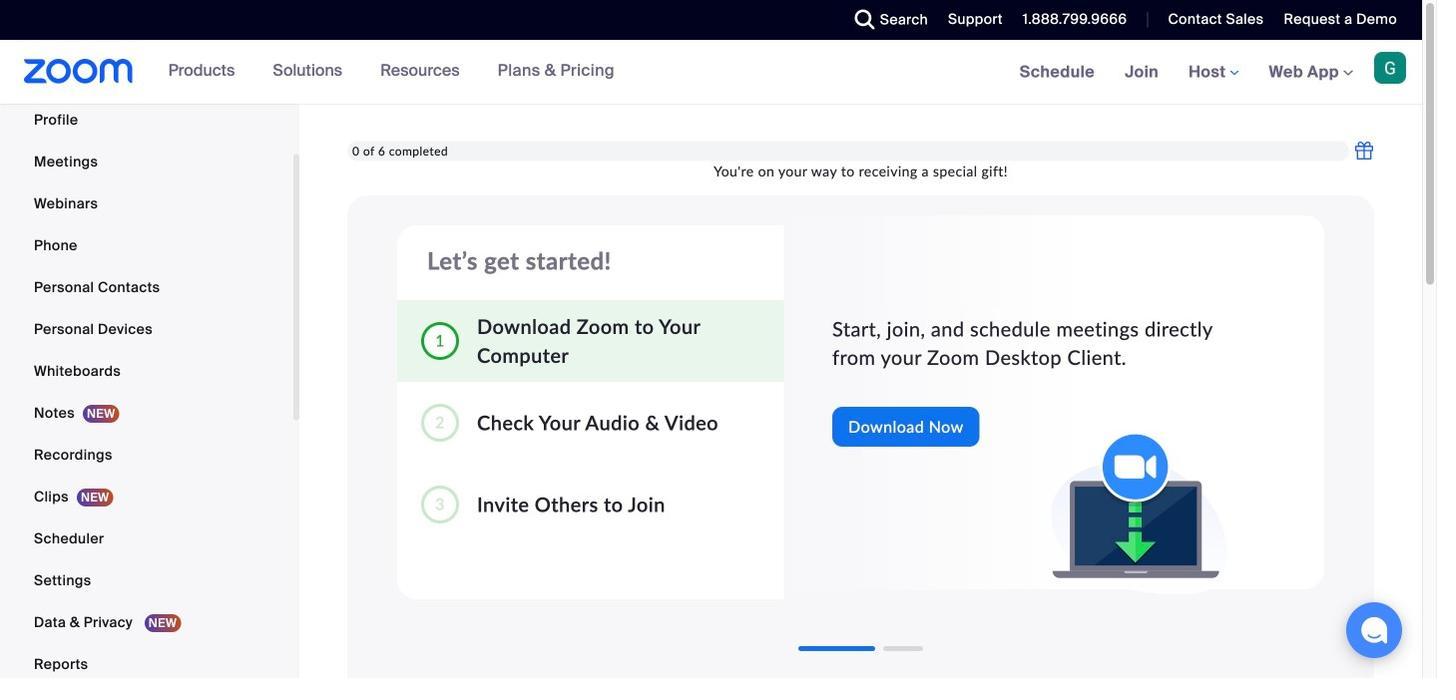 Task type: describe. For each thing, give the bounding box(es) containing it.
zoom logo image
[[24, 59, 133, 84]]



Task type: vqa. For each thing, say whether or not it's contained in the screenshot.
Open chat Icon on the bottom of the page
yes



Task type: locate. For each thing, give the bounding box(es) containing it.
open chat image
[[1361, 617, 1389, 645]]

profile picture image
[[1375, 52, 1407, 84]]

meetings navigation
[[1005, 40, 1423, 105]]

banner
[[0, 40, 1423, 105]]

personal menu menu
[[0, 58, 294, 679]]

product information navigation
[[153, 40, 630, 104]]



